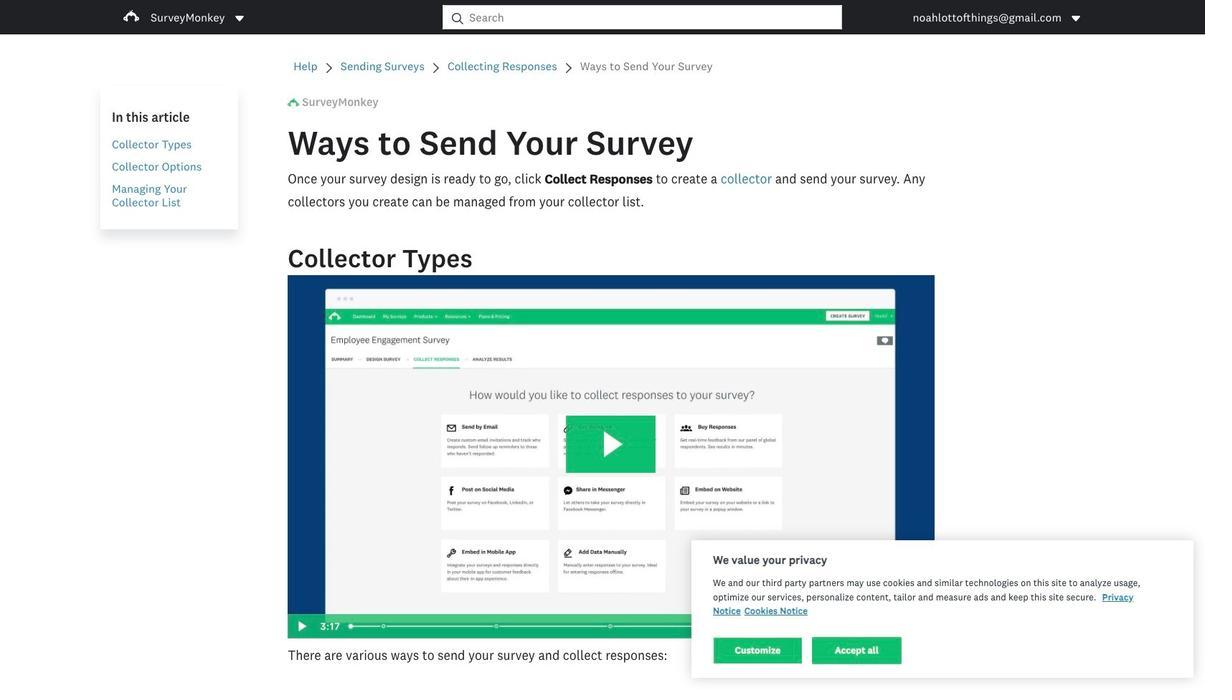 Task type: describe. For each thing, give the bounding box(es) containing it.
search image
[[452, 13, 464, 24]]

chapter markers toolbar
[[351, 615, 755, 639]]

Search text field
[[464, 6, 841, 29]]

open image
[[235, 15, 244, 21]]



Task type: locate. For each thing, give the bounding box(es) containing it.
open image
[[233, 13, 245, 24], [1070, 13, 1082, 24], [1072, 15, 1080, 21]]

search image
[[452, 13, 464, 24]]

video element
[[288, 275, 934, 639]]

playbar slider
[[340, 615, 762, 639]]



